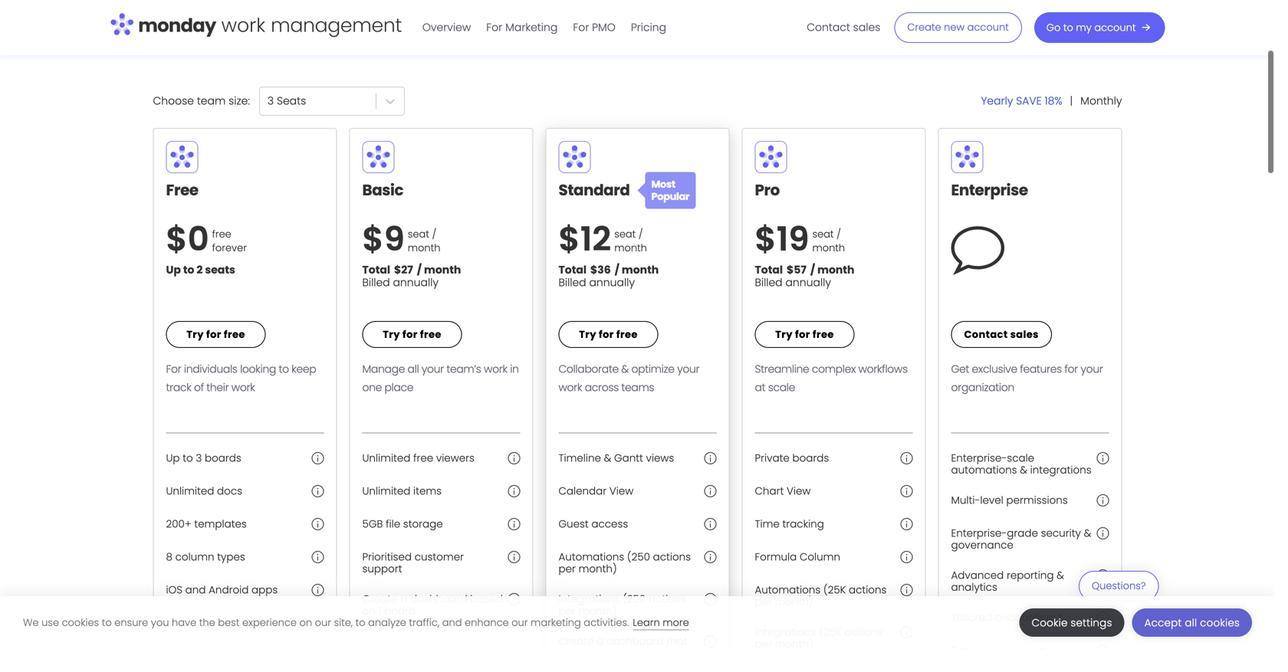Task type: vqa. For each thing, say whether or not it's contained in the screenshot.
go to my account button
yes



Task type: locate. For each thing, give the bounding box(es) containing it.
actions up integrations (25k actions per month)
[[849, 583, 887, 598]]

scale inside enterprise-scale automations & integrations
[[1007, 451, 1035, 466]]

1 vertical spatial up
[[166, 451, 180, 466]]

1 try for free from the left
[[187, 328, 245, 342]]

(25k inside integrations (25k actions per month)
[[819, 626, 842, 640]]

free up optimize
[[617, 328, 638, 342]]

enterprise- for scale
[[951, 451, 1007, 466]]

create inside create new account button
[[908, 20, 942, 34]]

4 try for free from the left
[[776, 328, 834, 342]]

try for free up individuals
[[187, 328, 245, 342]]

total inside $19 seat / month total $57 / month billed annually
[[755, 263, 783, 278]]

to left ensure
[[102, 616, 112, 630]]

all right accept
[[1185, 616, 1197, 630]]

accept all cookies
[[1145, 616, 1240, 630]]

on
[[362, 605, 376, 619], [299, 616, 312, 630]]

0 vertical spatial automations
[[559, 550, 624, 565]]

0 horizontal spatial and
[[185, 583, 206, 598]]

cookies for all
[[1200, 616, 1240, 630]]

actions
[[653, 550, 691, 565], [849, 583, 887, 598], [649, 593, 687, 607], [845, 626, 882, 640]]

for marketing
[[486, 20, 558, 35]]

8
[[166, 550, 173, 565]]

seat right $9
[[408, 228, 429, 241]]

create up analyze
[[362, 593, 398, 607]]

billed
[[362, 275, 390, 290], [559, 275, 586, 290], [755, 275, 783, 290]]

total left $36
[[559, 263, 587, 278]]

try for free button up individuals
[[166, 321, 266, 348]]

info copy image for 5gb file storage
[[508, 519, 520, 531]]

security
[[1041, 527, 1081, 541]]

view down timeline & gantt views
[[610, 484, 634, 499]]

to left keep
[[279, 362, 289, 377]]

all up place
[[408, 362, 419, 377]]

month) inside automations (250 actions per month)
[[579, 562, 617, 576]]

boards right 5
[[622, 647, 659, 650]]

1 view from the left
[[610, 484, 634, 499]]

new
[[944, 20, 965, 34]]

2 vertical spatial create
[[559, 635, 594, 649]]

2 horizontal spatial billed
[[755, 275, 783, 290]]

and
[[185, 583, 206, 598], [442, 616, 462, 630]]

enterprise- down level
[[951, 527, 1007, 541]]

5gb file storage
[[362, 517, 443, 532]]

2 horizontal spatial work
[[559, 380, 582, 395]]

&
[[621, 362, 629, 377], [604, 451, 612, 466], [1020, 463, 1028, 477], [1084, 527, 1092, 541], [1057, 569, 1064, 583]]

3 billed from the left
[[755, 275, 783, 290]]

for inside for individuals looking to keep track of their work
[[166, 362, 181, 377]]

0 vertical spatial sales
[[853, 20, 881, 35]]

a left 5
[[597, 635, 604, 649]]

all inside accept all cookies button
[[1185, 616, 1197, 630]]

view for $19
[[787, 484, 811, 499]]

month) for integrations (250 actions per month)
[[579, 605, 617, 619]]

0 horizontal spatial dashboard
[[410, 593, 468, 607]]

seats
[[205, 263, 235, 278]]

and right traffic,
[[442, 616, 462, 630]]

(25k
[[824, 583, 846, 598], [819, 626, 842, 640]]

per inside integrations (250 actions per month)
[[559, 605, 576, 619]]

boards right "private"
[[793, 451, 829, 466]]

0 horizontal spatial total
[[362, 263, 390, 278]]

info copy image for private boards
[[901, 453, 913, 465]]

month) inside integrations (250 actions per month)
[[579, 605, 617, 619]]

1 vertical spatial (250
[[623, 593, 646, 607]]

automations inside automations (250 actions per month)
[[559, 550, 624, 565]]

our right enhance
[[512, 616, 528, 630]]

1 horizontal spatial view
[[787, 484, 811, 499]]

actions down the automations (25k actions per month)
[[845, 626, 882, 640]]

& up permissions
[[1020, 463, 1028, 477]]

for up manage
[[403, 328, 418, 342]]

18%
[[1045, 94, 1063, 108]]

view for $12
[[610, 484, 634, 499]]

account right my
[[1095, 21, 1136, 35]]

info copy image for chart view
[[901, 486, 913, 498]]

(250 inside automations (250 actions per month)
[[627, 550, 650, 565]]

for up individuals
[[206, 328, 221, 342]]

$0 free forever up to 2 seats
[[166, 216, 247, 278]]

on right experience
[[299, 616, 312, 630]]

3 total from the left
[[755, 263, 783, 278]]

integrations inside integrations (250 actions per month)
[[559, 593, 620, 607]]

0 horizontal spatial contact sales
[[807, 20, 881, 35]]

0 vertical spatial a
[[401, 593, 408, 607]]

create inside create a dashboard that combines 5 boards
[[559, 635, 594, 649]]

1 vertical spatial and
[[442, 616, 462, 630]]

per up combines
[[559, 605, 576, 619]]

free for $9
[[420, 328, 442, 342]]

0 horizontal spatial 3
[[196, 451, 202, 466]]

marketing
[[505, 20, 558, 35]]

work for $9
[[484, 362, 508, 377]]

month right $57
[[818, 263, 855, 278]]

1 vertical spatial contact
[[964, 328, 1008, 342]]

for left pmo
[[573, 20, 589, 35]]

integrations inside integrations (25k actions per month)
[[755, 626, 816, 640]]

2 total from the left
[[559, 263, 587, 278]]

our left site,
[[315, 616, 331, 630]]

per for automations (250 actions per month)
[[559, 562, 576, 576]]

actions inside integrations (25k actions per month)
[[845, 626, 882, 640]]

seat right $19
[[813, 228, 834, 241]]

a inside create a dashboard that combines 5 boards
[[597, 635, 604, 649]]

info copy image for integrations (25k actions per month)
[[901, 627, 913, 639]]

1 horizontal spatial automations
[[755, 583, 821, 598]]

billed for $19
[[755, 275, 783, 290]]

workflows
[[859, 362, 908, 377]]

info copy image for guest access
[[704, 519, 717, 531]]

1 horizontal spatial a
[[597, 635, 604, 649]]

1 try for free button from the left
[[166, 321, 266, 348]]

& right security
[[1084, 527, 1092, 541]]

(250 up learn on the bottom
[[623, 593, 646, 607]]

1 horizontal spatial dashboard
[[607, 635, 664, 649]]

per inside the automations (25k actions per month)
[[755, 595, 772, 609]]

1 horizontal spatial all
[[1185, 616, 1197, 630]]

info copy image for 8 column types
[[312, 552, 324, 564]]

1 vertical spatial 3
[[196, 451, 202, 466]]

yearly save 18% | monthly
[[981, 94, 1122, 108]]

to up the unlimited docs
[[183, 451, 193, 466]]

1 horizontal spatial for
[[486, 20, 503, 35]]

timeline & gantt views
[[559, 451, 674, 466]]

2 horizontal spatial seat
[[813, 228, 834, 241]]

to left 2
[[183, 263, 194, 278]]

work inside "collaborate & optimize your work across teams"
[[559, 380, 582, 395]]

1 vertical spatial sales
[[1011, 328, 1039, 342]]

*
[[1058, 611, 1063, 625]]

create inside create a dashboard based on 1 board
[[362, 593, 398, 607]]

support
[[362, 562, 402, 576]]

best
[[218, 616, 240, 630]]

1 vertical spatial create
[[362, 593, 398, 607]]

seat right $12
[[614, 228, 636, 241]]

for up 'track'
[[166, 362, 181, 377]]

per down formula
[[755, 595, 772, 609]]

$9 seat / month total $27 / month billed annually
[[362, 216, 461, 290]]

1 total from the left
[[362, 263, 390, 278]]

month) up combines
[[579, 605, 617, 619]]

basic
[[362, 179, 403, 201]]

1 up from the top
[[166, 263, 181, 278]]

2 your from the left
[[677, 362, 700, 377]]

info copy image for timeline & gantt views
[[704, 453, 717, 465]]

0 horizontal spatial scale
[[768, 380, 795, 395]]

try for free for $0
[[187, 328, 245, 342]]

actions inside the automations (25k actions per month)
[[849, 583, 887, 598]]

1 vertical spatial all
[[1185, 616, 1197, 630]]

chart
[[755, 484, 784, 499]]

billed inside $19 seat / month total $57 / month billed annually
[[755, 275, 783, 290]]

info copy image for create a dashboard that combines 5 boards
[[704, 636, 717, 648]]

try up 'streamline'
[[776, 328, 793, 342]]

actions inside automations (250 actions per month)
[[653, 550, 691, 565]]

try for free
[[187, 328, 245, 342], [383, 328, 442, 342], [579, 328, 638, 342], [776, 328, 834, 342]]

dashboard for boards
[[607, 635, 664, 649]]

3 try for free from the left
[[579, 328, 638, 342]]

view right chart
[[787, 484, 811, 499]]

to inside $0 free forever up to 2 seats
[[183, 263, 194, 278]]

(25k down the automations (25k actions per month)
[[819, 626, 842, 640]]

we
[[23, 616, 39, 630]]

info copy image for automations (25k actions per month)
[[901, 585, 913, 597]]

billed for $9
[[362, 275, 390, 290]]

1 horizontal spatial your
[[677, 362, 700, 377]]

dashboard inside create a dashboard that combines 5 boards
[[607, 635, 664, 649]]

& inside advanced reporting & analytics
[[1057, 569, 1064, 583]]

unlimited for $9
[[362, 484, 411, 499]]

optimize
[[632, 362, 675, 377]]

dashboard inside create a dashboard based on 1 board
[[410, 593, 468, 607]]

your right optimize
[[677, 362, 700, 377]]

info copy image for integrations (250 actions per month)
[[704, 594, 717, 606]]

0 horizontal spatial sales
[[853, 20, 881, 35]]

integrations for integrations (25k actions per month)
[[755, 626, 816, 640]]

2 up from the top
[[166, 451, 180, 466]]

boards
[[205, 451, 241, 466], [793, 451, 829, 466], [622, 647, 659, 650]]

2 try for free button from the left
[[362, 321, 462, 348]]

scale
[[768, 380, 795, 395], [1007, 451, 1035, 466]]

seat for $19
[[813, 228, 834, 241]]

0 vertical spatial (25k
[[824, 583, 846, 598]]

sales inside button
[[1011, 328, 1039, 342]]

per inside integrations (25k actions per month)
[[755, 638, 772, 650]]

1 vertical spatial integrations
[[755, 626, 816, 640]]

use
[[41, 616, 59, 630]]

up up the unlimited docs
[[166, 451, 180, 466]]

1 our from the left
[[315, 616, 331, 630]]

0 vertical spatial enterprise-
[[951, 451, 1007, 466]]

go to my account button
[[1034, 12, 1165, 43]]

free up complex
[[813, 328, 834, 342]]

3 seat from the left
[[813, 228, 834, 241]]

billed inside $12 seat / month total $36 / month billed annually
[[559, 275, 586, 290]]

billed inside $9 seat / month total $27 / month billed annually
[[362, 275, 390, 290]]

formula
[[755, 550, 797, 565]]

1 vertical spatial automations
[[755, 583, 821, 598]]

1 annually from the left
[[393, 275, 439, 290]]

annually inside $9 seat / month total $27 / month billed annually
[[393, 275, 439, 290]]

most popular
[[652, 177, 690, 204]]

1 enterprise- from the top
[[951, 451, 1007, 466]]

& right "reporting"
[[1057, 569, 1064, 583]]

1 horizontal spatial seat
[[614, 228, 636, 241]]

month) for integrations (25k actions per month)
[[775, 638, 813, 650]]

2 our from the left
[[512, 616, 528, 630]]

enterprise- for grade
[[951, 527, 1007, 541]]

go
[[1047, 21, 1061, 35]]

on left 1
[[362, 605, 376, 619]]

dialog
[[0, 597, 1275, 650]]

work for $12
[[559, 380, 582, 395]]

1 horizontal spatial 3
[[268, 94, 274, 108]]

1 horizontal spatial contact sales
[[964, 328, 1039, 342]]

contact sales inside "link"
[[807, 20, 881, 35]]

$19
[[755, 216, 809, 262]]

seat inside $12 seat / month total $36 / month billed annually
[[614, 228, 636, 241]]

learn more link
[[633, 616, 689, 631]]

try for free button up the collaborate
[[559, 321, 658, 348]]

to inside for individuals looking to keep track of their work
[[279, 362, 289, 377]]

collaborate
[[559, 362, 619, 377]]

a right 1
[[401, 593, 408, 607]]

scale down 'streamline'
[[768, 380, 795, 395]]

1 vertical spatial enterprise-
[[951, 527, 1007, 541]]

work left in
[[484, 362, 508, 377]]

0 horizontal spatial on
[[299, 616, 312, 630]]

tailored onboarding *
[[951, 611, 1063, 625]]

0 horizontal spatial integrations
[[559, 593, 620, 607]]

dashboard for board
[[410, 593, 468, 607]]

3 annually from the left
[[786, 275, 831, 290]]

sales
[[853, 20, 881, 35], [1011, 328, 1039, 342]]

seat inside $19 seat / month total $57 / month billed annually
[[813, 228, 834, 241]]

info copy image
[[312, 453, 324, 465], [704, 453, 717, 465], [901, 486, 913, 498], [508, 519, 520, 531], [1097, 528, 1109, 540], [312, 552, 324, 564], [704, 552, 717, 564], [1097, 570, 1109, 582], [312, 585, 324, 597], [901, 585, 913, 597], [508, 594, 520, 606], [704, 594, 717, 606], [1097, 612, 1109, 624], [901, 627, 913, 639]]

enterprise- inside enterprise-scale automations & integrations
[[951, 451, 1007, 466]]

integrations
[[1031, 463, 1092, 477]]

1 horizontal spatial annually
[[589, 275, 635, 290]]

multi-level permissions
[[951, 494, 1068, 508]]

(250 down access
[[627, 550, 650, 565]]

(250 for integrations
[[623, 593, 646, 607]]

experience
[[242, 616, 297, 630]]

1 horizontal spatial boards
[[622, 647, 659, 650]]

0 horizontal spatial view
[[610, 484, 634, 499]]

0 vertical spatial contact sales
[[807, 20, 881, 35]]

all inside manage all your team's work in one place
[[408, 362, 419, 377]]

annually inside $12 seat / month total $36 / month billed annually
[[589, 275, 635, 290]]

& up teams
[[621, 362, 629, 377]]

1 billed from the left
[[362, 275, 390, 290]]

seat for $12
[[614, 228, 636, 241]]

total inside $12 seat / month total $36 / month billed annually
[[559, 263, 587, 278]]

integrations up activities.
[[559, 593, 620, 607]]

create left new
[[908, 20, 942, 34]]

2 try for free from the left
[[383, 328, 442, 342]]

0 horizontal spatial billed
[[362, 275, 390, 290]]

to inside button
[[1064, 21, 1074, 35]]

for up 'streamline'
[[795, 328, 810, 342]]

month right $19
[[813, 241, 845, 255]]

(25k inside the automations (25k actions per month)
[[824, 583, 846, 598]]

2 horizontal spatial for
[[573, 20, 589, 35]]

0 vertical spatial integrations
[[559, 593, 620, 607]]

account right new
[[968, 20, 1009, 34]]

annually inside $19 seat / month total $57 / month billed annually
[[786, 275, 831, 290]]

accept
[[1145, 616, 1182, 630]]

/
[[432, 228, 437, 241], [639, 228, 643, 241], [837, 228, 841, 241], [417, 263, 422, 278], [615, 263, 620, 278], [811, 263, 815, 278]]

standard
[[559, 179, 630, 201]]

0 horizontal spatial account
[[968, 20, 1009, 34]]

3 try for free button from the left
[[559, 321, 658, 348]]

for inside for marketing link
[[486, 20, 503, 35]]

info copy image for 200+ templates
[[312, 519, 324, 531]]

types
[[217, 550, 245, 565]]

boards inside create a dashboard that combines 5 boards
[[622, 647, 659, 650]]

boards up docs
[[205, 451, 241, 466]]

save
[[1016, 94, 1042, 108]]

complex
[[812, 362, 856, 377]]

to right go
[[1064, 21, 1074, 35]]

seat inside $9 seat / month total $27 / month billed annually
[[408, 228, 429, 241]]

annually down $19
[[786, 275, 831, 290]]

info copy image for unlimited docs
[[312, 486, 324, 498]]

free up manage all your team's work in one place
[[420, 328, 442, 342]]

main element
[[415, 0, 1165, 55]]

2 annually from the left
[[589, 275, 635, 290]]

integrations (25k actions per month)
[[755, 626, 882, 650]]

0 vertical spatial all
[[408, 362, 419, 377]]

cookies for use
[[62, 616, 99, 630]]

2 try from the left
[[383, 328, 400, 342]]

account inside create new account button
[[968, 20, 1009, 34]]

1 horizontal spatial work
[[484, 362, 508, 377]]

1 horizontal spatial on
[[362, 605, 376, 619]]

manage
[[362, 362, 405, 377]]

0 horizontal spatial create
[[362, 593, 398, 607]]

1 horizontal spatial billed
[[559, 275, 586, 290]]

3 try from the left
[[579, 328, 597, 342]]

info copy image for automations (250 actions per month)
[[704, 552, 717, 564]]

|
[[1070, 94, 1073, 108]]

4 try from the left
[[776, 328, 793, 342]]

up left 2
[[166, 263, 181, 278]]

features
[[1020, 362, 1062, 377]]

0 vertical spatial (250
[[627, 550, 650, 565]]

0 vertical spatial up
[[166, 263, 181, 278]]

yearly
[[981, 94, 1013, 108]]

create for create new account
[[908, 20, 942, 34]]

1 horizontal spatial and
[[442, 616, 462, 630]]

dashboard up traffic,
[[410, 593, 468, 607]]

your left team's on the bottom
[[422, 362, 444, 377]]

8 column types
[[166, 550, 245, 565]]

1 try from the left
[[187, 328, 204, 342]]

your right features
[[1081, 362, 1103, 377]]

work inside manage all your team's work in one place
[[484, 362, 508, 377]]

enterprise- up level
[[951, 451, 1007, 466]]

3 your from the left
[[1081, 362, 1103, 377]]

1 vertical spatial scale
[[1007, 451, 1035, 466]]

free for $0
[[224, 328, 245, 342]]

and right ios
[[185, 583, 206, 598]]

automations inside the automations (25k actions per month)
[[755, 583, 821, 598]]

grade
[[1007, 527, 1038, 541]]

enterprise- inside enterprise-grade security & governance
[[951, 527, 1007, 541]]

permissions
[[1007, 494, 1068, 508]]

per down guest
[[559, 562, 576, 576]]

1 horizontal spatial scale
[[1007, 451, 1035, 466]]

month) inside the automations (25k actions per month)
[[775, 595, 813, 609]]

work down the collaborate
[[559, 380, 582, 395]]

work down looking
[[231, 380, 255, 395]]

2 horizontal spatial annually
[[786, 275, 831, 290]]

actions inside integrations (250 actions per month)
[[649, 593, 687, 607]]

2 horizontal spatial create
[[908, 20, 942, 34]]

1 vertical spatial dashboard
[[607, 635, 664, 649]]

unlimited up file
[[362, 484, 411, 499]]

month) for automations (250 actions per month)
[[579, 562, 617, 576]]

2 horizontal spatial your
[[1081, 362, 1103, 377]]

cookies right use
[[62, 616, 99, 630]]

automations down formula column
[[755, 583, 821, 598]]

billed left $57
[[755, 275, 783, 290]]

per for automations (25k actions per month)
[[755, 595, 772, 609]]

0 horizontal spatial cookies
[[62, 616, 99, 630]]

templates
[[194, 517, 247, 532]]

create
[[908, 20, 942, 34], [362, 593, 398, 607], [559, 635, 594, 649]]

for right features
[[1065, 362, 1078, 377]]

0 horizontal spatial your
[[422, 362, 444, 377]]

5gb
[[362, 517, 383, 532]]

0 vertical spatial 3
[[268, 94, 274, 108]]

0 horizontal spatial contact
[[807, 20, 850, 35]]

up
[[166, 263, 181, 278], [166, 451, 180, 466]]

automations for automations (250 actions per month)
[[559, 550, 624, 565]]

annually down $12
[[589, 275, 635, 290]]

0 horizontal spatial seat
[[408, 228, 429, 241]]

1 vertical spatial a
[[597, 635, 604, 649]]

actions up more on the bottom of the page
[[653, 550, 691, 565]]

try for $9
[[383, 328, 400, 342]]

try up manage
[[383, 328, 400, 342]]

0 vertical spatial scale
[[768, 380, 795, 395]]

a inside create a dashboard based on 1 board
[[401, 593, 408, 607]]

0 vertical spatial dashboard
[[410, 593, 468, 607]]

cookies inside button
[[1200, 616, 1240, 630]]

1 horizontal spatial integrations
[[755, 626, 816, 640]]

1 horizontal spatial contact
[[964, 328, 1008, 342]]

try for free up manage
[[383, 328, 442, 342]]

$12
[[559, 216, 611, 262]]

dialog containing cookie settings
[[0, 597, 1275, 650]]

your inside "collaborate & optimize your work across teams"
[[677, 362, 700, 377]]

for pmo link
[[565, 15, 623, 40]]

per down the automations (25k actions per month)
[[755, 638, 772, 650]]

& inside "collaborate & optimize your work across teams"
[[621, 362, 629, 377]]

1 cookies from the left
[[62, 616, 99, 630]]

views
[[646, 451, 674, 466]]

free left viewers
[[413, 451, 433, 466]]

1 horizontal spatial cookies
[[1200, 616, 1240, 630]]

month) inside integrations (25k actions per month)
[[775, 638, 813, 650]]

2 seat from the left
[[614, 228, 636, 241]]

1 vertical spatial contact sales
[[964, 328, 1039, 342]]

keep
[[292, 362, 316, 377]]

1 vertical spatial (25k
[[819, 626, 842, 640]]

0 horizontal spatial all
[[408, 362, 419, 377]]

per inside automations (250 actions per month)
[[559, 562, 576, 576]]

(25k down column
[[824, 583, 846, 598]]

2 horizontal spatial total
[[755, 263, 783, 278]]

billed left $27
[[362, 275, 390, 290]]

contact sales inside button
[[964, 328, 1039, 342]]

board
[[384, 605, 416, 619]]

automations for automations (25k actions per month)
[[755, 583, 821, 598]]

2 enterprise- from the top
[[951, 527, 1007, 541]]

your inside manage all your team's work in one place
[[422, 362, 444, 377]]

0 vertical spatial contact
[[807, 20, 850, 35]]

dashboard
[[410, 593, 468, 607], [607, 635, 664, 649]]

a for boards
[[597, 635, 604, 649]]

0 vertical spatial create
[[908, 20, 942, 34]]

4 try for free button from the left
[[755, 321, 855, 348]]

unlimited
[[362, 451, 411, 466], [166, 484, 214, 499], [362, 484, 411, 499]]

enterprise-
[[951, 451, 1007, 466], [951, 527, 1007, 541]]

a
[[401, 593, 408, 607], [597, 635, 604, 649]]

1 horizontal spatial create
[[559, 635, 594, 649]]

1 horizontal spatial account
[[1095, 21, 1136, 35]]

info copy image for unlimited items
[[508, 486, 520, 498]]

a for board
[[401, 593, 408, 607]]

0 horizontal spatial our
[[315, 616, 331, 630]]

month) up integrations (25k actions per month)
[[775, 595, 813, 609]]

info copy image
[[508, 453, 520, 465], [901, 453, 913, 465], [1097, 453, 1109, 465], [312, 486, 324, 498], [508, 486, 520, 498], [704, 486, 717, 498], [1097, 495, 1109, 507], [312, 519, 324, 531], [704, 519, 717, 531], [901, 519, 913, 531], [508, 552, 520, 564], [901, 552, 913, 564], [704, 636, 717, 648], [1097, 645, 1109, 650]]

annually for $19
[[786, 275, 831, 290]]

for for for individuals looking to keep track of their work
[[166, 362, 181, 377]]

create down marketing
[[559, 635, 594, 649]]

dashboard down learn on the bottom
[[607, 635, 664, 649]]

at
[[755, 380, 766, 395]]

access
[[592, 517, 628, 532]]

0 horizontal spatial boards
[[205, 451, 241, 466]]

annually down $9
[[393, 275, 439, 290]]

0 horizontal spatial for
[[166, 362, 181, 377]]

individuals
[[184, 362, 237, 377]]

integrations down the automations (25k actions per month)
[[755, 626, 816, 640]]

2 billed from the left
[[559, 275, 586, 290]]

0 horizontal spatial work
[[231, 380, 255, 395]]

private
[[755, 451, 790, 466]]

automations down guest access
[[559, 550, 624, 565]]

try up individuals
[[187, 328, 204, 342]]

view
[[610, 484, 634, 499], [787, 484, 811, 499]]

total left $57
[[755, 263, 783, 278]]

1 seat from the left
[[408, 228, 429, 241]]

viewers
[[436, 451, 475, 466]]

marketing
[[531, 616, 581, 630]]

0 horizontal spatial annually
[[393, 275, 439, 290]]

(250 inside integrations (250 actions per month)
[[623, 593, 646, 607]]

2 view from the left
[[787, 484, 811, 499]]

month up $27
[[408, 241, 441, 255]]

1 your from the left
[[422, 362, 444, 377]]

info copy image for unlimited free viewers
[[508, 453, 520, 465]]

total inside $9 seat / month total $27 / month billed annually
[[362, 263, 390, 278]]

cookies right accept
[[1200, 616, 1240, 630]]

1 horizontal spatial total
[[559, 263, 587, 278]]

choose
[[153, 94, 194, 108]]

time tracking
[[755, 517, 824, 532]]

for up the collaborate
[[599, 328, 614, 342]]

1 horizontal spatial our
[[512, 616, 528, 630]]

info copy image for ios and android apps
[[312, 585, 324, 597]]

info copy image for up to 3 boards
[[312, 453, 324, 465]]

billed left $36
[[559, 275, 586, 290]]

0 horizontal spatial a
[[401, 593, 408, 607]]

try up the collaborate
[[579, 328, 597, 342]]

actions up the learn more link
[[649, 593, 687, 607]]

pricing link
[[623, 15, 674, 40]]

column
[[175, 550, 214, 565]]

2 cookies from the left
[[1200, 616, 1240, 630]]

the
[[199, 616, 215, 630]]

0 horizontal spatial automations
[[559, 550, 624, 565]]

1 horizontal spatial sales
[[1011, 328, 1039, 342]]



Task type: describe. For each thing, give the bounding box(es) containing it.
create new account button
[[895, 12, 1022, 43]]

(25k for automations
[[824, 583, 846, 598]]

(250 for automations
[[627, 550, 650, 565]]

annually for $12
[[589, 275, 635, 290]]

questions? button
[[1079, 571, 1159, 611]]

free for $12
[[617, 328, 638, 342]]

actions for automations (250 actions per month)
[[653, 550, 691, 565]]

for for $12
[[599, 328, 614, 342]]

info copy image for formula column
[[901, 552, 913, 564]]

month right $36
[[622, 263, 659, 278]]

& left gantt
[[604, 451, 612, 466]]

month right $12
[[614, 241, 647, 255]]

$9
[[362, 216, 405, 262]]

info copy image for multi-level permissions
[[1097, 495, 1109, 507]]

billed for $12
[[559, 275, 586, 290]]

guest
[[559, 517, 589, 532]]

governance
[[951, 539, 1014, 553]]

analytics
[[951, 581, 998, 595]]

actions for automations (25k actions per month)
[[849, 583, 887, 598]]

integrations for integrations (250 actions per month)
[[559, 593, 620, 607]]

ios and android apps
[[166, 583, 278, 598]]

team's
[[447, 362, 481, 377]]

for for for marketing
[[486, 20, 503, 35]]

on inside create a dashboard based on 1 board
[[362, 605, 376, 619]]

column
[[800, 550, 841, 565]]

$0
[[166, 216, 209, 262]]

try for free for $12
[[579, 328, 638, 342]]

you
[[151, 616, 169, 630]]

200+
[[166, 517, 192, 532]]

enterprise-grade security & governance
[[951, 527, 1092, 553]]

file
[[386, 517, 400, 532]]

to right site,
[[356, 616, 366, 630]]

my
[[1076, 21, 1092, 35]]

get exclusive features for your organization
[[951, 362, 1103, 395]]

calendar
[[559, 484, 607, 499]]

learn
[[633, 616, 660, 630]]

free
[[166, 179, 198, 201]]

$57
[[787, 263, 807, 278]]

for for $19
[[795, 328, 810, 342]]

prioritised customer support
[[362, 550, 464, 576]]

try for free for $19
[[776, 328, 834, 342]]

for for for pmo
[[573, 20, 589, 35]]

(25k for integrations
[[819, 626, 842, 640]]

contact inside button
[[964, 328, 1008, 342]]

more
[[663, 616, 689, 630]]

info copy image for calendar view
[[704, 486, 717, 498]]

$19 seat / month total $57 / month billed annually
[[755, 216, 855, 290]]

android
[[209, 583, 249, 598]]

chart view
[[755, 484, 811, 499]]

contact inside "link"
[[807, 20, 850, 35]]

seats
[[277, 94, 306, 108]]

seat for $9
[[408, 228, 429, 241]]

your inside get exclusive features for your organization
[[1081, 362, 1103, 377]]

tailored
[[951, 611, 992, 625]]

annually for $9
[[393, 275, 439, 290]]

info copy image for enterprise-grade security & governance
[[1097, 528, 1109, 540]]

exclusive
[[972, 362, 1018, 377]]

guest access
[[559, 517, 628, 532]]

$27
[[394, 263, 413, 278]]

month right $27
[[424, 263, 461, 278]]

info copy image for enterprise-scale automations & integrations
[[1097, 453, 1109, 465]]

all for accept
[[1185, 616, 1197, 630]]

unlimited for $0
[[166, 484, 214, 499]]

all for manage
[[408, 362, 419, 377]]

choose team size:
[[153, 94, 250, 108]]

scale inside streamline complex workflows at scale
[[768, 380, 795, 395]]

$36
[[591, 263, 611, 278]]

of
[[194, 380, 204, 395]]

month) for automations (25k actions per month)
[[775, 595, 813, 609]]

enterprise
[[951, 179, 1028, 201]]

for individuals looking to keep track of their work
[[166, 362, 316, 395]]

automations
[[951, 463, 1017, 477]]

& inside enterprise-grade security & governance
[[1084, 527, 1092, 541]]

analyze
[[368, 616, 406, 630]]

cookie
[[1032, 616, 1068, 630]]

3 seats
[[268, 94, 306, 108]]

work inside for individuals looking to keep track of their work
[[231, 380, 255, 395]]

5
[[613, 647, 619, 650]]

accept all cookies button
[[1132, 609, 1252, 637]]

info copy image for tailored onboarding *
[[1097, 612, 1109, 624]]

info copy image for time tracking
[[901, 519, 913, 531]]

enterprise-scale automations & integrations
[[951, 451, 1092, 477]]

free for $19
[[813, 328, 834, 342]]

have
[[172, 616, 197, 630]]

info copy image for prioritised customer support
[[508, 552, 520, 564]]

try for free button for $9
[[362, 321, 462, 348]]

settings
[[1071, 616, 1113, 630]]

try for free button for $19
[[755, 321, 855, 348]]

$12 seat / month total $36 / month billed annually
[[559, 216, 659, 290]]

unlimited up unlimited items
[[362, 451, 411, 466]]

popular
[[652, 190, 690, 204]]

cookie settings
[[1032, 616, 1113, 630]]

automations (250 actions per month)
[[559, 550, 691, 576]]

their
[[207, 380, 229, 395]]

try for $12
[[579, 328, 597, 342]]

prioritised
[[362, 550, 412, 565]]

calendar view
[[559, 484, 634, 499]]

most
[[652, 177, 676, 191]]

track
[[166, 380, 191, 395]]

actions for integrations (250 actions per month)
[[649, 593, 687, 607]]

unlimited items
[[362, 484, 442, 499]]

try for free for $9
[[383, 328, 442, 342]]

create for create a dashboard based on 1 board
[[362, 593, 398, 607]]

for for $9
[[403, 328, 418, 342]]

info copy image for advanced reporting & analytics
[[1097, 570, 1109, 582]]

per for integrations (25k actions per month)
[[755, 638, 772, 650]]

size:
[[229, 94, 250, 108]]

contact sales link
[[799, 15, 888, 40]]

account inside go to my account button
[[1095, 21, 1136, 35]]

try for free button for $12
[[559, 321, 658, 348]]

try for $19
[[776, 328, 793, 342]]

that
[[667, 635, 688, 649]]

up to 3 boards
[[166, 451, 241, 466]]

pro
[[755, 179, 780, 201]]

cookie settings button
[[1020, 609, 1125, 637]]

forever
[[212, 241, 247, 255]]

create for create a dashboard that combines 5 boards
[[559, 635, 594, 649]]

& inside enterprise-scale automations & integrations
[[1020, 463, 1028, 477]]

monthly
[[1081, 94, 1122, 108]]

overview link
[[415, 15, 479, 40]]

per for integrations (250 actions per month)
[[559, 605, 576, 619]]

actions for integrations (25k actions per month)
[[845, 626, 882, 640]]

based
[[470, 593, 503, 607]]

activities.
[[584, 616, 629, 630]]

looking
[[240, 362, 276, 377]]

unlimited free viewers
[[362, 451, 475, 466]]

total for $19
[[755, 263, 783, 278]]

formula column
[[755, 550, 841, 565]]

pricing
[[631, 20, 667, 35]]

for inside get exclusive features for your organization
[[1065, 362, 1078, 377]]

try for free button for $0
[[166, 321, 266, 348]]

try for $0
[[187, 328, 204, 342]]

manage all your team's work in one place
[[362, 362, 519, 395]]

info copy image for create a dashboard based on 1 board
[[508, 594, 520, 606]]

sales inside "link"
[[853, 20, 881, 35]]

total for $9
[[362, 263, 390, 278]]

total for $12
[[559, 263, 587, 278]]

pmo
[[592, 20, 616, 35]]

for for $0
[[206, 328, 221, 342]]

monday.com work management image
[[110, 10, 403, 42]]

0 vertical spatial and
[[185, 583, 206, 598]]

private boards
[[755, 451, 829, 466]]

streamline complex workflows at scale
[[755, 362, 908, 395]]

get
[[951, 362, 969, 377]]

items
[[413, 484, 442, 499]]

2 horizontal spatial boards
[[793, 451, 829, 466]]

free inside $0 free forever up to 2 seats
[[212, 228, 231, 241]]

up inside $0 free forever up to 2 seats
[[166, 263, 181, 278]]

time
[[755, 517, 780, 532]]

automations (25k actions per month)
[[755, 583, 887, 609]]



